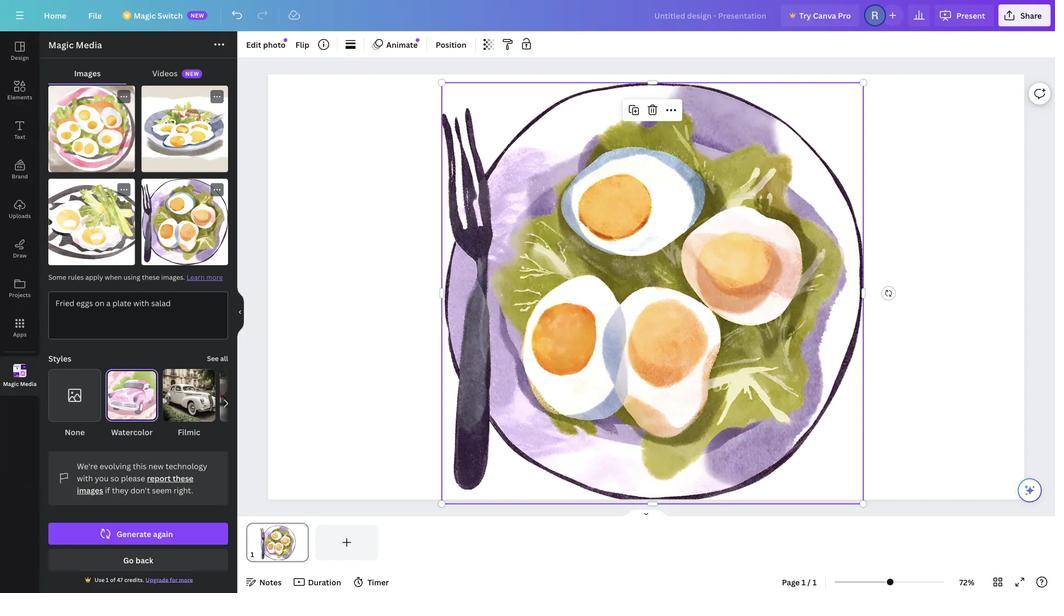 Task type: describe. For each thing, give the bounding box(es) containing it.
learn
[[187, 273, 205, 282]]

images
[[74, 68, 101, 78]]

edit
[[246, 39, 261, 50]]

seem
[[152, 485, 172, 496]]

images
[[77, 485, 103, 496]]

side panel tab list
[[0, 31, 40, 396]]

media inside button
[[20, 380, 37, 388]]

draw button
[[0, 229, 40, 269]]

hide image
[[237, 286, 244, 339]]

1 vertical spatial new
[[185, 70, 199, 78]]

hide pages image
[[620, 509, 673, 518]]

generate again
[[117, 529, 173, 539]]

credits.
[[124, 576, 144, 584]]

watercolor
[[111, 427, 153, 438]]

generate
[[117, 529, 151, 539]]

technology
[[166, 461, 207, 472]]

1 vertical spatial magic
[[48, 39, 74, 51]]

47
[[117, 576, 123, 584]]

these inside report these images
[[173, 473, 193, 484]]

page
[[782, 577, 800, 588]]

watercolor group
[[106, 369, 158, 438]]

1 horizontal spatial magic media
[[48, 39, 102, 51]]

uploads
[[9, 212, 31, 220]]

flip button
[[291, 36, 314, 53]]

timer button
[[350, 574, 393, 591]]

they
[[112, 485, 129, 496]]

brand button
[[0, 150, 40, 190]]

2 horizontal spatial 1
[[813, 577, 817, 588]]

see all button
[[207, 353, 228, 364]]

flip
[[295, 39, 309, 50]]

edit photo
[[246, 39, 286, 50]]

72% button
[[949, 574, 985, 591]]

go back button
[[48, 549, 228, 571]]

new
[[148, 461, 164, 472]]

don't
[[130, 485, 150, 496]]

apps button
[[0, 308, 40, 348]]

use 1 of 47 credits. upgrade for more
[[94, 576, 193, 584]]

learn more link
[[187, 273, 223, 282]]

filmic group
[[163, 369, 215, 438]]

magic inside main 'menu bar'
[[134, 10, 156, 21]]

report these images link
[[77, 473, 193, 496]]

see
[[207, 354, 219, 363]]

photo group
[[220, 369, 273, 438]]

duration
[[308, 577, 341, 588]]

elements button
[[0, 71, 40, 110]]

new image
[[416, 38, 420, 42]]

main menu bar
[[0, 0, 1055, 31]]

photo
[[263, 39, 286, 50]]

0 vertical spatial media
[[76, 39, 102, 51]]

evolving
[[100, 461, 131, 472]]

go
[[123, 555, 134, 566]]

magic inside button
[[3, 380, 19, 388]]

0 horizontal spatial these
[[142, 273, 160, 282]]

canva
[[813, 10, 836, 21]]

use
[[94, 576, 105, 584]]

right.
[[174, 485, 193, 496]]

none group
[[48, 369, 101, 438]]

share
[[1020, 10, 1042, 21]]

magic media inside magic media button
[[3, 380, 37, 388]]

file button
[[80, 4, 111, 26]]

new inside main 'menu bar'
[[190, 12, 204, 19]]

report these images
[[77, 473, 193, 496]]

filmic
[[178, 427, 200, 438]]

apply
[[85, 273, 103, 282]]

of
[[110, 576, 116, 584]]

/
[[808, 577, 811, 588]]

so
[[110, 473, 119, 484]]

present button
[[934, 4, 994, 26]]

design
[[11, 54, 29, 61]]

Describe an image. Include objects, colors, places... text field
[[49, 292, 227, 339]]

duration button
[[290, 574, 345, 591]]

upgrade for more link
[[146, 576, 193, 584]]

switch
[[158, 10, 183, 21]]

projects
[[9, 291, 31, 299]]

report
[[147, 473, 171, 484]]

try canva pro
[[799, 10, 851, 21]]



Task type: locate. For each thing, give the bounding box(es) containing it.
present
[[956, 10, 985, 21]]

media up the images button in the left of the page
[[76, 39, 102, 51]]

these up right.
[[173, 473, 193, 484]]

images button
[[48, 63, 126, 84]]

canva assistant image
[[1023, 484, 1036, 497]]

back
[[136, 555, 153, 566]]

magic media down apps
[[3, 380, 37, 388]]

magic left switch
[[134, 10, 156, 21]]

some
[[48, 273, 66, 282]]

1 vertical spatial these
[[173, 473, 193, 484]]

all
[[220, 354, 228, 363]]

fried eggs on a plate with salad image
[[48, 86, 135, 172], [141, 86, 228, 172], [48, 179, 135, 265], [141, 179, 228, 265]]

see all
[[207, 354, 228, 363]]

1 vertical spatial magic media
[[3, 380, 37, 388]]

Page title text field
[[259, 549, 263, 560]]

try canva pro button
[[781, 4, 860, 26]]

page 1 / 1
[[782, 577, 817, 588]]

media down apps
[[20, 380, 37, 388]]

more right learn
[[206, 273, 223, 282]]

generate again button
[[48, 523, 228, 545]]

Design title text field
[[645, 4, 776, 26]]

edit photo button
[[242, 36, 290, 53]]

brand
[[12, 173, 28, 180]]

1 vertical spatial more
[[179, 576, 193, 584]]

text
[[14, 133, 25, 140]]

0 vertical spatial magic media
[[48, 39, 102, 51]]

home link
[[35, 4, 75, 26]]

0 horizontal spatial media
[[20, 380, 37, 388]]

1 horizontal spatial these
[[173, 473, 193, 484]]

using
[[124, 273, 140, 282]]

photo
[[235, 427, 257, 438]]

new right switch
[[190, 12, 204, 19]]

when
[[105, 273, 122, 282]]

0 vertical spatial new
[[190, 12, 204, 19]]

0 horizontal spatial more
[[179, 576, 193, 584]]

magic
[[134, 10, 156, 21], [48, 39, 74, 51], [3, 380, 19, 388]]

animate
[[386, 39, 418, 50]]

projects button
[[0, 269, 40, 308]]

rules
[[68, 273, 84, 282]]

new right videos
[[185, 70, 199, 78]]

more
[[206, 273, 223, 282], [179, 576, 193, 584]]

home
[[44, 10, 66, 21]]

text button
[[0, 110, 40, 150]]

file
[[88, 10, 102, 21]]

0 horizontal spatial magic media
[[3, 380, 37, 388]]

elements
[[7, 93, 32, 101]]

share button
[[998, 4, 1051, 26]]

magic media button
[[0, 357, 40, 396]]

go back
[[123, 555, 153, 566]]

new
[[190, 12, 204, 19], [185, 70, 199, 78]]

none
[[65, 427, 85, 438]]

0 vertical spatial magic
[[134, 10, 156, 21]]

1 horizontal spatial more
[[206, 273, 223, 282]]

more right the for
[[179, 576, 193, 584]]

some rules apply when using these images. learn more
[[48, 273, 223, 282]]

1 for of
[[106, 576, 109, 584]]

magic down apps
[[3, 380, 19, 388]]

1 horizontal spatial 1
[[802, 577, 806, 588]]

upgrade
[[146, 576, 168, 584]]

we're
[[77, 461, 98, 472]]

for
[[170, 576, 178, 584]]

notes button
[[242, 574, 286, 591]]

position
[[436, 39, 466, 50]]

notes
[[259, 577, 282, 588]]

72%
[[959, 577, 974, 588]]

position button
[[431, 36, 471, 53]]

draw
[[13, 252, 27, 259]]

0 horizontal spatial magic
[[3, 380, 19, 388]]

again
[[153, 529, 173, 539]]

if they don't seem right.
[[103, 485, 193, 496]]

we're evolving this new technology with you so please
[[77, 461, 207, 484]]

these right using
[[142, 273, 160, 282]]

1 horizontal spatial media
[[76, 39, 102, 51]]

magic media
[[48, 39, 102, 51], [3, 380, 37, 388]]

with
[[77, 473, 93, 484]]

0 horizontal spatial 1
[[106, 576, 109, 584]]

try
[[799, 10, 811, 21]]

1 left of
[[106, 576, 109, 584]]

1
[[106, 576, 109, 584], [802, 577, 806, 588], [813, 577, 817, 588]]

timer
[[367, 577, 389, 588]]

if
[[105, 485, 110, 496]]

new image
[[284, 38, 287, 42]]

1 horizontal spatial magic
[[48, 39, 74, 51]]

0 vertical spatial these
[[142, 273, 160, 282]]

page 1 image
[[246, 525, 309, 560]]

apps
[[13, 331, 27, 338]]

pro
[[838, 10, 851, 21]]

1 for /
[[802, 577, 806, 588]]

1 vertical spatial media
[[20, 380, 37, 388]]

2 vertical spatial magic
[[3, 380, 19, 388]]

videos
[[152, 68, 178, 78]]

this
[[133, 461, 147, 472]]

you
[[95, 473, 109, 484]]

please
[[121, 473, 145, 484]]

0 vertical spatial more
[[206, 273, 223, 282]]

magic media up "images"
[[48, 39, 102, 51]]

images.
[[161, 273, 185, 282]]

styles
[[48, 354, 71, 364]]

animate button
[[369, 36, 422, 53]]

design button
[[0, 31, 40, 71]]

magic down home
[[48, 39, 74, 51]]

2 horizontal spatial magic
[[134, 10, 156, 21]]

1 left /
[[802, 577, 806, 588]]

1 right /
[[813, 577, 817, 588]]



Task type: vqa. For each thing, say whether or not it's contained in the screenshot.
are to the right
no



